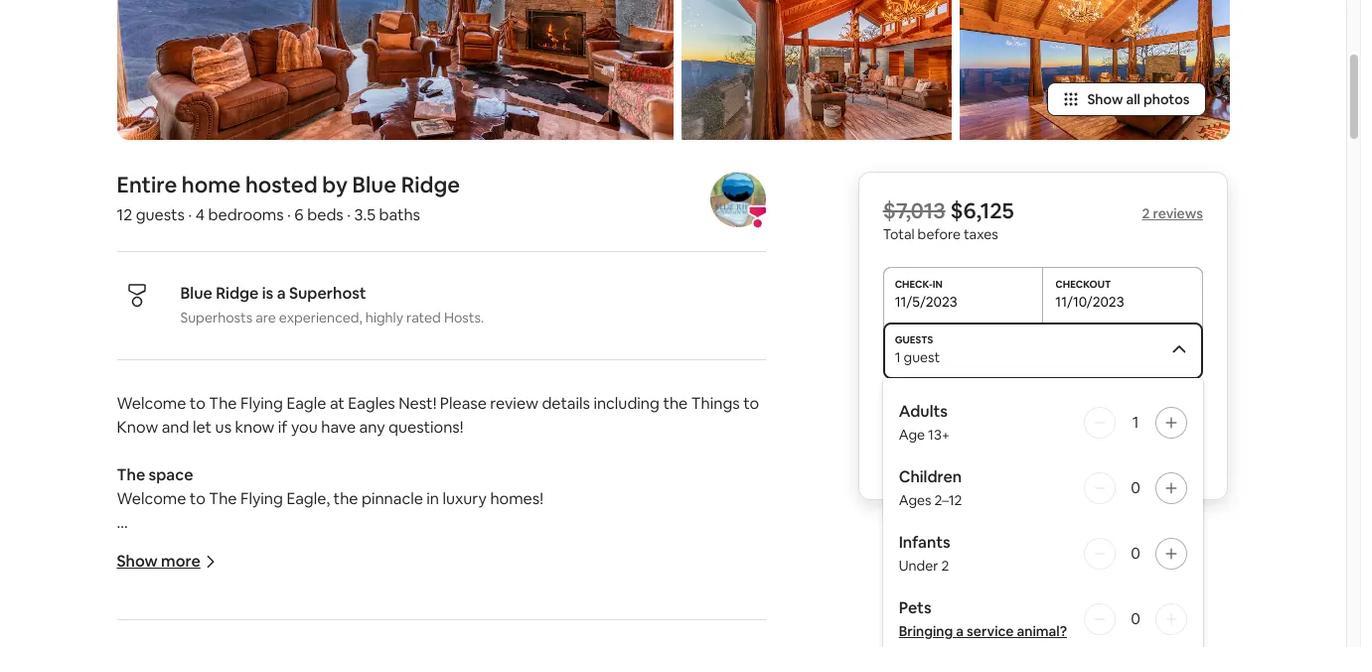 Task type: locate. For each thing, give the bounding box(es) containing it.
2 vertical spatial 0
[[1132, 609, 1141, 630]]

you
[[291, 418, 318, 438]]

flying inside "welcome to the flying eagle at eagles nest! please review details including the things to know and let us know if you have any questions!"
[[240, 394, 283, 415]]

all
[[1126, 91, 1141, 109]]

eagles down 'awe-'
[[165, 608, 212, 629]]

know
[[117, 418, 158, 438]]

review
[[490, 394, 539, 415]]

eagle up you at the left bottom of the page
[[287, 394, 326, 415]]

at
[[330, 394, 345, 415], [713, 585, 727, 605]]

and down well
[[623, 632, 650, 648]]

1 horizontal spatial 2
[[1143, 205, 1151, 223]]

1 horizontal spatial eagles
[[348, 394, 395, 415]]

0 horizontal spatial eagles
[[165, 608, 212, 629]]

welcome down space
[[117, 489, 186, 510]]

show all photos button
[[1048, 83, 1206, 116]]

children group
[[900, 467, 1188, 510]]

0 inside infants group
[[1132, 544, 1141, 565]]

flying left eagle,
[[240, 489, 283, 510]]

flying inside with its awe-inspiring glass walls, the flying eagle is a home like no other. perched at the top of eagles nest, you'll have stunning views of the elk river valley as well as views towards tennessee. the main floor has the living room, dining for ten, and gourm
[[391, 585, 434, 605]]

1 horizontal spatial show
[[1088, 91, 1124, 109]]

show inside button
[[1088, 91, 1124, 109]]

6
[[294, 205, 304, 226]]

1 vertical spatial welcome
[[117, 489, 186, 510]]

0 vertical spatial welcome
[[117, 394, 186, 415]]

pets group
[[900, 598, 1188, 641]]

1 horizontal spatial of
[[447, 608, 462, 629]]

top
[[117, 608, 143, 629]]

welcome inside the space welcome to the flying eagle, the pinnacle in luxury homes!
[[117, 489, 186, 510]]

0 horizontal spatial home
[[182, 171, 241, 199]]

details
[[542, 394, 590, 415]]

1 horizontal spatial a
[[495, 585, 504, 605]]

1 horizontal spatial home
[[507, 585, 549, 605]]

2
[[1143, 205, 1151, 223], [942, 558, 950, 576]]

1 vertical spatial 1
[[1133, 413, 1140, 433]]

as up ten,
[[604, 608, 620, 629]]

of up towards at the left bottom of page
[[146, 608, 161, 629]]

to up let
[[190, 394, 206, 415]]

eagles up "any"
[[348, 394, 395, 415]]

0 horizontal spatial eagle
[[287, 394, 326, 415]]

1 horizontal spatial at
[[713, 585, 727, 605]]

1 vertical spatial at
[[713, 585, 727, 605]]

0 horizontal spatial a
[[277, 283, 286, 304]]

have up main at the left bottom of the page
[[297, 608, 332, 629]]

1 horizontal spatial ·
[[287, 205, 291, 226]]

1 vertical spatial 0
[[1132, 544, 1141, 565]]

2 horizontal spatial ·
[[347, 205, 351, 226]]

show left all
[[1088, 91, 1124, 109]]

this
[[1051, 525, 1075, 543]]

0 for children
[[1132, 478, 1141, 499]]

pets bringing a service animal?
[[900, 598, 1068, 641]]

is up room, at the left
[[481, 585, 492, 605]]

0 vertical spatial is
[[262, 283, 274, 304]]

the up stunning
[[360, 585, 388, 605]]

are
[[256, 309, 276, 327]]

0 vertical spatial eagles
[[348, 394, 395, 415]]

blue ridge is a superhost. learn more about blue ridge. image
[[710, 172, 766, 228], [710, 172, 766, 228]]

1 0 from the top
[[1132, 478, 1141, 499]]

0 vertical spatial and
[[162, 418, 189, 438]]

flying up stunning
[[391, 585, 434, 605]]

1 horizontal spatial as
[[656, 608, 671, 629]]

and left let
[[162, 418, 189, 438]]

more
[[161, 552, 201, 573]]

and
[[162, 418, 189, 438], [623, 632, 650, 648]]

show up with at left
[[117, 552, 158, 573]]

2 reviews button
[[1143, 205, 1204, 223]]

at left nest!
[[330, 394, 345, 415]]

at inside "welcome to the flying eagle at eagles nest! please review details including the things to know and let us know if you have any questions!"
[[330, 394, 345, 415]]

0 horizontal spatial ·
[[188, 205, 192, 226]]

the flying eagle-hot tub, mtn view, fireplace! image 1 image
[[117, 0, 673, 140]]

0 vertical spatial 2
[[1143, 205, 1151, 223]]

0 vertical spatial 1
[[896, 349, 901, 367]]

· left the "3.5"
[[347, 205, 351, 226]]

blue
[[180, 283, 212, 304]]

2 · from the left
[[287, 205, 291, 226]]

2 right under
[[942, 558, 950, 576]]

glass
[[277, 585, 314, 605]]

0 vertical spatial have
[[321, 418, 356, 438]]

0 horizontal spatial show
[[117, 552, 158, 573]]

of up living
[[447, 608, 462, 629]]

1 vertical spatial a
[[495, 585, 504, 605]]

views
[[402, 608, 443, 629], [675, 608, 716, 629]]

rated
[[407, 309, 441, 327]]

welcome
[[117, 394, 186, 415], [117, 489, 186, 510]]

1 horizontal spatial 1
[[1133, 413, 1140, 433]]

1 inside dropdown button
[[896, 349, 901, 367]]

$7,013 $6,125 total before taxes
[[884, 197, 1015, 244]]

home up 4
[[182, 171, 241, 199]]

is up are
[[262, 283, 274, 304]]

welcome up know
[[117, 394, 186, 415]]

have
[[321, 418, 356, 438], [297, 608, 332, 629]]

·
[[188, 205, 192, 226], [287, 205, 291, 226], [347, 205, 351, 226]]

the inside "welcome to the flying eagle at eagles nest! please review details including the things to know and let us know if you have any questions!"
[[663, 394, 688, 415]]

the left things
[[663, 394, 688, 415]]

1 welcome from the top
[[117, 394, 186, 415]]

the
[[209, 394, 237, 415], [117, 465, 145, 486], [209, 489, 237, 510], [360, 585, 388, 605], [265, 632, 293, 648]]

to down space
[[190, 489, 206, 510]]

a right ridge
[[277, 283, 286, 304]]

main
[[296, 632, 332, 648]]

flying up know
[[240, 394, 283, 415]]

flying inside the space welcome to the flying eagle, the pinnacle in luxury homes!
[[240, 489, 283, 510]]

show
[[1088, 91, 1124, 109], [117, 552, 158, 573]]

infants under 2
[[900, 533, 951, 576]]

1 horizontal spatial views
[[675, 608, 716, 629]]

0 horizontal spatial at
[[330, 394, 345, 415]]

towards
[[117, 632, 176, 648]]

2 left reviews
[[1143, 205, 1151, 223]]

2 0 from the top
[[1132, 544, 1141, 565]]

0 inside children group
[[1132, 478, 1141, 499]]

0 horizontal spatial 1
[[896, 349, 901, 367]]

the up 'us'
[[209, 394, 237, 415]]

1 vertical spatial have
[[297, 608, 332, 629]]

2 horizontal spatial a
[[957, 623, 965, 641]]

a left service
[[957, 623, 965, 641]]

1 vertical spatial flying
[[240, 489, 283, 510]]

1 vertical spatial 2
[[942, 558, 950, 576]]

0 horizontal spatial is
[[262, 283, 274, 304]]

be
[[1028, 458, 1045, 476]]

blue ridge is a superhost superhosts are experienced, highly rated hosts.
[[180, 283, 484, 327]]

adults age 13+
[[900, 402, 951, 444]]

1 vertical spatial show
[[117, 552, 158, 573]]

1 horizontal spatial eagle
[[438, 585, 477, 605]]

as right well
[[656, 608, 671, 629]]

at right perched
[[713, 585, 727, 605]]

the right has on the bottom of page
[[402, 632, 427, 648]]

adults group
[[900, 402, 1188, 444]]

is inside with its awe-inspiring glass walls, the flying eagle is a home like no other. perched at the top of eagles nest, you'll have stunning views of the elk river valley as well as views towards tennessee. the main floor has the living room, dining for ten, and gourm
[[481, 585, 492, 605]]

11/5/2023
[[896, 293, 958, 311]]

before
[[918, 226, 961, 244]]

$6,125
[[951, 197, 1015, 225]]

a up elk
[[495, 585, 504, 605]]

the inside the space welcome to the flying eagle, the pinnacle in luxury homes!
[[334, 489, 358, 510]]

1 vertical spatial home
[[507, 585, 549, 605]]

· left 4
[[188, 205, 192, 226]]

0 horizontal spatial 2
[[942, 558, 950, 576]]

taxes
[[965, 226, 999, 244]]

1 vertical spatial is
[[481, 585, 492, 605]]

eagle up living
[[438, 585, 477, 605]]

2 vertical spatial flying
[[391, 585, 434, 605]]

0 vertical spatial flying
[[240, 394, 283, 415]]

2 views from the left
[[675, 608, 716, 629]]

well
[[623, 608, 652, 629]]

report this listing
[[1002, 525, 1117, 543]]

0 vertical spatial a
[[277, 283, 286, 304]]

0 vertical spatial at
[[330, 394, 345, 415]]

to
[[190, 394, 206, 415], [744, 394, 759, 415], [190, 489, 206, 510]]

0 vertical spatial home
[[182, 171, 241, 199]]

the down 'us'
[[209, 489, 237, 510]]

the flying eagle-hot tub, mtn view, fireplace! image 5 image
[[960, 0, 1230, 140]]

the right perched
[[731, 585, 756, 605]]

show for show more
[[117, 552, 158, 573]]

3 · from the left
[[347, 205, 351, 226]]

views up living
[[402, 608, 443, 629]]

you won't be charged yet
[[963, 458, 1125, 476]]

3 0 from the top
[[1132, 609, 1141, 630]]

0 vertical spatial 0
[[1132, 478, 1141, 499]]

service
[[968, 623, 1015, 641]]

eagles inside with its awe-inspiring glass walls, the flying eagle is a home like no other. perched at the top of eagles nest, you'll have stunning views of the elk river valley as well as views towards tennessee. the main floor has the living room, dining for ten, and gourm
[[165, 608, 212, 629]]

other.
[[603, 585, 645, 605]]

1 horizontal spatial is
[[481, 585, 492, 605]]

perched
[[648, 585, 709, 605]]

· left "6"
[[287, 205, 291, 226]]

is inside the 'blue ridge is a superhost superhosts are experienced, highly rated hosts.'
[[262, 283, 274, 304]]

2 of from the left
[[447, 608, 462, 629]]

including
[[594, 394, 660, 415]]

eagles inside "welcome to the flying eagle at eagles nest! please review details including the things to know and let us know if you have any questions!"
[[348, 394, 395, 415]]

0 vertical spatial eagle
[[287, 394, 326, 415]]

ages
[[900, 492, 932, 510]]

hosts.
[[444, 309, 484, 327]]

2 welcome from the top
[[117, 489, 186, 510]]

welcome to the flying eagle at eagles nest! please review details including the things to know and let us know if you have any questions!
[[117, 394, 763, 438]]

0 vertical spatial show
[[1088, 91, 1124, 109]]

have inside "welcome to the flying eagle at eagles nest! please review details including the things to know and let us know if you have any questions!"
[[321, 418, 356, 438]]

pets
[[900, 598, 932, 619]]

0 horizontal spatial views
[[402, 608, 443, 629]]

eagle inside "welcome to the flying eagle at eagles nest! please review details including the things to know and let us know if you have any questions!"
[[287, 394, 326, 415]]

experienced,
[[279, 309, 363, 327]]

flying
[[240, 394, 283, 415], [240, 489, 283, 510], [391, 585, 434, 605]]

the flying eagle-hot tub, mtn view, fireplace! image 3 image
[[681, 0, 952, 140]]

1 vertical spatial and
[[623, 632, 650, 648]]

1
[[896, 349, 901, 367], [1133, 413, 1140, 433]]

the down you'll
[[265, 632, 293, 648]]

the
[[663, 394, 688, 415], [334, 489, 358, 510], [731, 585, 756, 605], [466, 608, 490, 629], [402, 632, 427, 648]]

a inside pets bringing a service animal?
[[957, 623, 965, 641]]

0 inside pets group
[[1132, 609, 1141, 630]]

home up river
[[507, 585, 549, 605]]

2 vertical spatial a
[[957, 623, 965, 641]]

the right eagle,
[[334, 489, 358, 510]]

bringing a service animal? button
[[900, 623, 1068, 641]]

let
[[193, 418, 212, 438]]

1 vertical spatial eagles
[[165, 608, 212, 629]]

1 inside adults group
[[1133, 413, 1140, 433]]

valley
[[558, 608, 601, 629]]

won't
[[989, 458, 1025, 476]]

0
[[1132, 478, 1141, 499], [1132, 544, 1141, 565], [1132, 609, 1141, 630]]

ridge
[[216, 283, 259, 304]]

eagle
[[287, 394, 326, 415], [438, 585, 477, 605]]

space
[[149, 465, 193, 486]]

have left "any"
[[321, 418, 356, 438]]

elk
[[494, 608, 515, 629]]

views down perched
[[675, 608, 716, 629]]

1 horizontal spatial and
[[623, 632, 650, 648]]

0 horizontal spatial as
[[604, 608, 620, 629]]

nest!
[[399, 394, 437, 415]]

1 as from the left
[[604, 608, 620, 629]]

walls,
[[317, 585, 356, 605]]

0 horizontal spatial and
[[162, 418, 189, 438]]

0 horizontal spatial of
[[146, 608, 161, 629]]

1 vertical spatial eagle
[[438, 585, 477, 605]]

eagles
[[348, 394, 395, 415], [165, 608, 212, 629]]

2 inside infants under 2
[[942, 558, 950, 576]]



Task type: vqa. For each thing, say whether or not it's contained in the screenshot.
Insights link
no



Task type: describe. For each thing, give the bounding box(es) containing it.
tennessee.
[[180, 632, 261, 648]]

its
[[155, 585, 173, 605]]

and inside "welcome to the flying eagle at eagles nest! please review details including the things to know and let us know if you have any questions!"
[[162, 418, 189, 438]]

1 guest button
[[884, 323, 1204, 379]]

to inside the space welcome to the flying eagle, the pinnacle in luxury homes!
[[190, 489, 206, 510]]

report
[[1002, 525, 1048, 543]]

ten,
[[591, 632, 619, 648]]

2 as from the left
[[656, 608, 671, 629]]

please
[[440, 394, 487, 415]]

infants group
[[900, 533, 1188, 576]]

show more
[[117, 552, 201, 573]]

show more button
[[117, 552, 216, 573]]

things
[[691, 394, 740, 415]]

by
[[322, 171, 348, 199]]

entire
[[117, 171, 177, 199]]

beds
[[307, 205, 344, 226]]

show all photos
[[1088, 91, 1190, 109]]

listing
[[1078, 525, 1117, 543]]

3.5
[[354, 205, 376, 226]]

2 reviews
[[1143, 205, 1204, 223]]

children ages 2–12
[[900, 467, 963, 510]]

eagle,
[[287, 489, 330, 510]]

homes!
[[490, 489, 544, 510]]

you'll
[[257, 608, 294, 629]]

1 for 1
[[1133, 413, 1140, 433]]

stunning
[[335, 608, 399, 629]]

with its awe-inspiring glass walls, the flying eagle is a home like no other. perched at the top of eagles nest, you'll have stunning views of the elk river valley as well as views towards tennessee. the main floor has the living room, dining for ten, and gourm
[[117, 585, 759, 648]]

inspiring
[[212, 585, 274, 605]]

1 guest
[[896, 349, 941, 367]]

bedrooms
[[208, 205, 284, 226]]

show for show all photos
[[1088, 91, 1124, 109]]

a inside with its awe-inspiring glass walls, the flying eagle is a home like no other. perched at the top of eagles nest, you'll have stunning views of the elk river valley as well as views towards tennessee. the main floor has the living room, dining for ten, and gourm
[[495, 585, 504, 605]]

12
[[117, 205, 132, 226]]

awe-
[[176, 585, 212, 605]]

2–12
[[935, 492, 963, 510]]

report this listing button
[[971, 525, 1117, 543]]

in
[[427, 489, 439, 510]]

pinnacle
[[362, 489, 423, 510]]

reviews
[[1154, 205, 1204, 223]]

13+
[[929, 427, 951, 444]]

superhosts
[[180, 309, 253, 327]]

children
[[900, 467, 963, 488]]

1 · from the left
[[188, 205, 192, 226]]

room,
[[471, 632, 514, 648]]

the space welcome to the flying eagle, the pinnacle in luxury homes!
[[117, 465, 544, 510]]

blue ridge
[[352, 171, 460, 199]]

with
[[117, 585, 152, 605]]

home inside with its awe-inspiring glass walls, the flying eagle is a home like no other. perched at the top of eagles nest, you'll have stunning views of the elk river valley as well as views towards tennessee. the main floor has the living room, dining for ten, and gourm
[[507, 585, 549, 605]]

baths
[[379, 205, 420, 226]]

hosted
[[245, 171, 318, 199]]

has
[[374, 632, 399, 648]]

age
[[900, 427, 926, 444]]

guest
[[904, 349, 941, 367]]

guests
[[136, 205, 185, 226]]

the inside "welcome to the flying eagle at eagles nest! please review details including the things to know and let us know if you have any questions!"
[[209, 394, 237, 415]]

like
[[553, 585, 577, 605]]

1 of from the left
[[146, 608, 161, 629]]

any
[[359, 418, 385, 438]]

dining
[[518, 632, 563, 648]]

at inside with its awe-inspiring glass walls, the flying eagle is a home like no other. perched at the top of eagles nest, you'll have stunning views of the elk river valley as well as views towards tennessee. the main floor has the living room, dining for ten, and gourm
[[713, 585, 727, 605]]

luxury
[[443, 489, 487, 510]]

floor
[[335, 632, 370, 648]]

bringing
[[900, 623, 954, 641]]

yet
[[1104, 458, 1125, 476]]

and inside with its awe-inspiring glass walls, the flying eagle is a home like no other. perched at the top of eagles nest, you'll have stunning views of the elk river valley as well as views towards tennessee. the main floor has the living room, dining for ten, and gourm
[[623, 632, 650, 648]]

$7,013
[[884, 197, 946, 225]]

adults
[[900, 402, 949, 423]]

charged
[[1048, 458, 1101, 476]]

know
[[235, 418, 275, 438]]

living
[[430, 632, 468, 648]]

to right things
[[744, 394, 759, 415]]

1 views from the left
[[402, 608, 443, 629]]

have inside with its awe-inspiring glass walls, the flying eagle is a home like no other. perched at the top of eagles nest, you'll have stunning views of the elk river valley as well as views towards tennessee. the main floor has the living room, dining for ten, and gourm
[[297, 608, 332, 629]]

you
[[963, 458, 986, 476]]

home inside entire home hosted by blue ridge 12 guests · 4 bedrooms · 6 beds · 3.5 baths
[[182, 171, 241, 199]]

photos
[[1144, 91, 1190, 109]]

the up room, at the left
[[466, 608, 490, 629]]

a inside the 'blue ridge is a superhost superhosts are experienced, highly rated hosts.'
[[277, 283, 286, 304]]

1 for 1 guest
[[896, 349, 901, 367]]

welcome inside "welcome to the flying eagle at eagles nest! please review details including the things to know and let us know if you have any questions!"
[[117, 394, 186, 415]]

0 for infants
[[1132, 544, 1141, 565]]

nest,
[[215, 608, 254, 629]]

0 for pets
[[1132, 609, 1141, 630]]

the left space
[[117, 465, 145, 486]]

total
[[884, 226, 915, 244]]

eagle inside with its awe-inspiring glass walls, the flying eagle is a home like no other. perched at the top of eagles nest, you'll have stunning views of the elk river valley as well as views towards tennessee. the main floor has the living room, dining for ten, and gourm
[[438, 585, 477, 605]]

4
[[196, 205, 205, 226]]

infants
[[900, 533, 951, 554]]

superhost
[[289, 283, 366, 304]]

us
[[215, 418, 232, 438]]

if
[[278, 418, 288, 438]]

for
[[566, 632, 587, 648]]

11/10/2023
[[1056, 293, 1125, 311]]



